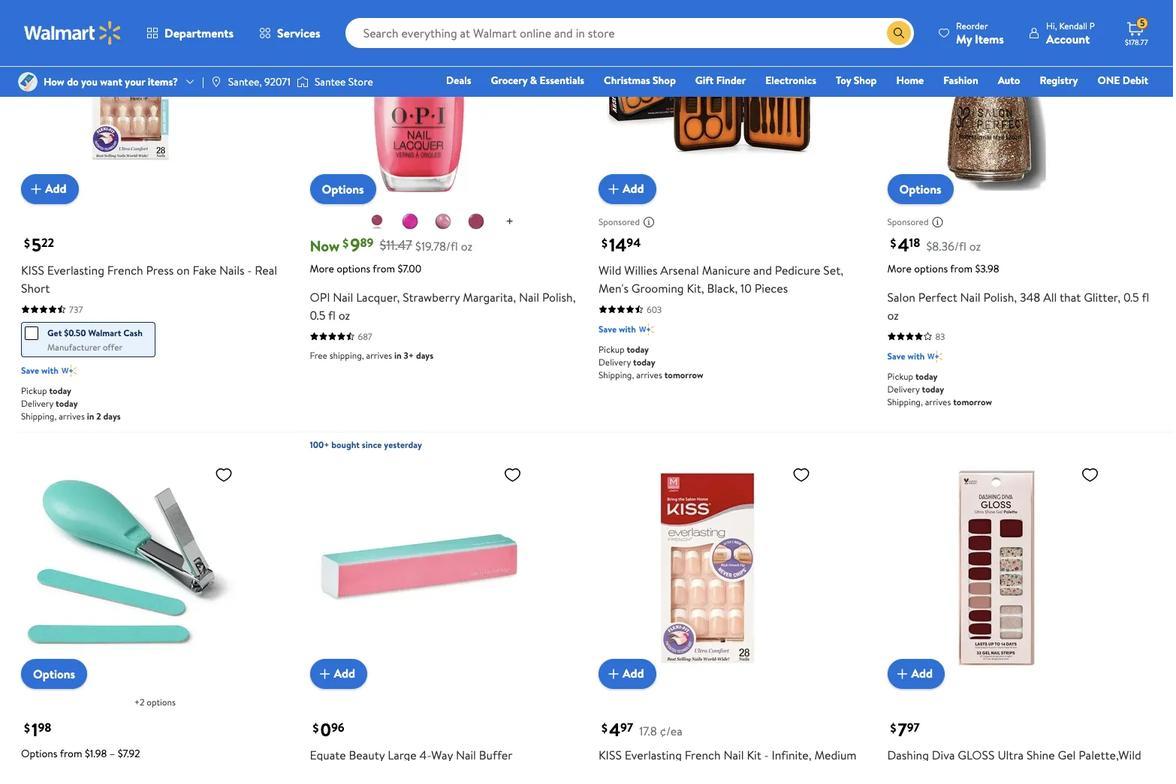 Task type: locate. For each thing, give the bounding box(es) containing it.
oz up $3.98
[[970, 238, 981, 254]]

options link
[[310, 174, 376, 204], [888, 174, 954, 204], [21, 659, 87, 689]]

oz down aurora berry-alis image
[[461, 238, 473, 254]]

with
[[619, 323, 636, 335], [908, 350, 925, 362], [41, 364, 58, 377]]

salon
[[888, 289, 916, 305]]

2 vertical spatial shipping,
[[21, 410, 57, 423]]

4 left 17.8
[[609, 717, 621, 743]]

more down 'now'
[[310, 261, 334, 276]]

that
[[1060, 289, 1081, 305]]

1 vertical spatial 0.5
[[310, 307, 326, 323]]

add button up 22
[[21, 174, 79, 204]]

pedicure
[[775, 262, 821, 278]]

0 horizontal spatial 5
[[32, 232, 41, 257]]

add button up ad disclaimer and feedback for ingridsponsoredproducts image
[[599, 174, 656, 204]]

$ inside $ 4 18 $8.36/fl oz more options from $3.98
[[891, 235, 897, 251]]

0 horizontal spatial 97
[[621, 720, 633, 736]]

toy
[[836, 73, 851, 88]]

walmart image
[[24, 21, 122, 45]]

add to cart image up 14
[[605, 180, 623, 198]]

days right 2
[[103, 410, 121, 423]]

kit,
[[687, 280, 704, 296]]

0 horizontal spatial sponsored
[[599, 216, 640, 228]]

more inside now $ 9 89 $11.47 $19.78/fl oz more options from $7.00
[[310, 261, 334, 276]]

$178.77
[[1125, 37, 1148, 47]]

polish, left men's at top right
[[542, 289, 576, 305]]

perfect
[[919, 289, 958, 305]]

p
[[1090, 19, 1095, 32]]

1 vertical spatial shipping,
[[888, 395, 923, 408]]

0 vertical spatial fl
[[1142, 289, 1150, 305]]

2 horizontal spatial save with
[[888, 350, 925, 362]]

$ inside $ 5 22
[[24, 235, 30, 251]]

2 sponsored from the left
[[888, 216, 929, 228]]

shop right christmas
[[653, 73, 676, 88]]

1 vertical spatial 4
[[609, 717, 621, 743]]

0 horizontal spatial polish,
[[542, 289, 576, 305]]

oz up shipping,
[[339, 307, 350, 323]]

1 vertical spatial with
[[908, 350, 925, 362]]

0 vertical spatial with
[[619, 323, 636, 335]]

set,
[[824, 262, 844, 278]]

$
[[24, 235, 30, 251], [343, 235, 349, 251], [602, 235, 608, 251], [891, 235, 897, 251], [24, 720, 30, 737], [313, 720, 319, 737], [602, 720, 608, 737], [891, 720, 897, 737]]

1 97 from the left
[[621, 720, 633, 736]]

1 horizontal spatial options link
[[310, 174, 376, 204]]

fl down 'opi'
[[328, 307, 336, 323]]

0 vertical spatial in
[[394, 349, 402, 362]]

0 horizontal spatial walmart plus image
[[61, 363, 76, 378]]

add to cart image for 7
[[894, 665, 912, 683]]

$ left 1
[[24, 720, 30, 737]]

nails
[[219, 262, 245, 278]]

5 inside the 5 $178.77
[[1140, 17, 1145, 29]]

1 horizontal spatial 97
[[907, 720, 920, 736]]

save down 'get $0.50 walmart cash' checkbox
[[21, 364, 39, 377]]

add for 17.8 ¢/ea
[[623, 666, 644, 682]]

2 horizontal spatial nail
[[960, 289, 981, 305]]

0 horizontal spatial pickup
[[21, 384, 47, 397]]

fashion
[[944, 73, 979, 88]]

1 vertical spatial pickup
[[888, 370, 913, 383]]

men's
[[599, 280, 629, 296]]

1 shop from the left
[[653, 73, 676, 88]]

hi, kendall p account
[[1046, 19, 1095, 47]]

add to cart image up 22
[[27, 180, 45, 198]]

nail inside salon perfect nail polish, 348 all that glitter, 0.5 fl oz
[[960, 289, 981, 305]]

add to cart image up the 7
[[894, 665, 912, 683]]

1 horizontal spatial 4
[[898, 232, 909, 257]]

in left 3+ on the top of page
[[394, 349, 402, 362]]

1 horizontal spatial tomorrow
[[953, 395, 992, 408]]

pickup today delivery today shipping, arrives tomorrow down 83
[[888, 370, 992, 408]]

save down "salon"
[[888, 350, 906, 362]]

0 vertical spatial 5
[[1140, 17, 1145, 29]]

sponsored for 14
[[599, 216, 640, 228]]

options link up 98
[[21, 659, 87, 689]]

add up $ 7 97
[[912, 666, 933, 682]]

603
[[647, 303, 662, 316]]

1 vertical spatial days
[[103, 410, 121, 423]]

pickup
[[599, 343, 625, 356], [888, 370, 913, 383], [21, 384, 47, 397]]

97 inside $ 7 97
[[907, 720, 920, 736]]

0 horizontal spatial 4
[[609, 717, 621, 743]]

83
[[936, 330, 945, 343]]

walmart plus image down 83
[[928, 349, 943, 364]]

89
[[360, 234, 374, 251]]

5 up kiss
[[32, 232, 41, 257]]

add button up $ 4 97 17.8 ¢/ea
[[599, 659, 656, 689]]

0 horizontal spatial days
[[103, 410, 121, 423]]

essentials
[[540, 73, 584, 88]]

fl right glitter,
[[1142, 289, 1150, 305]]

delivery for 5
[[21, 397, 53, 410]]

add for 5
[[45, 181, 67, 197]]

pieces
[[755, 280, 788, 296]]

$ 0 96
[[313, 717, 344, 743]]

departments button
[[134, 15, 246, 51]]

$ inside "$ 0 96"
[[313, 720, 319, 737]]

kiss everlasting french press on fake nails - real short image
[[21, 0, 239, 192]]

more
[[310, 261, 334, 276], [888, 261, 912, 276]]

save with down "salon"
[[888, 350, 925, 362]]

1 vertical spatial save
[[888, 350, 906, 362]]

shop inside toy shop link
[[854, 73, 877, 88]]

1 vertical spatial fl
[[328, 307, 336, 323]]

options down $8.36/fl
[[914, 261, 948, 276]]

arrives down walmart plus icon
[[636, 368, 662, 381]]

97 inside $ 4 97 17.8 ¢/ea
[[621, 720, 633, 736]]

4 left $8.36/fl
[[898, 232, 909, 257]]

delivery for $8.36/fl oz
[[888, 383, 920, 395]]

2 horizontal spatial options link
[[888, 174, 954, 204]]

delivery inside pickup today delivery today shipping, arrives in 2 days
[[21, 397, 53, 410]]

registry link
[[1033, 72, 1085, 89]]

0 horizontal spatial shipping,
[[21, 410, 57, 423]]

options link up ad disclaimer and feedback for ingridsponsoredproducts icon at the top right
[[888, 174, 954, 204]]

97 for 4
[[621, 720, 633, 736]]

0 horizontal spatial more
[[310, 261, 334, 276]]

add to favorites list, dashing diva gloss ultra shine gel palette,wild flower, 32ct, nail stickers image
[[1081, 465, 1099, 484]]

nail
[[333, 289, 353, 305], [519, 289, 539, 305], [960, 289, 981, 305]]

add to favorites list, safety 1ˢᵗ baby's 1ˢᵗ nail care clipper emery board set, sea stone aqua image
[[215, 465, 233, 484]]

shop for christmas shop
[[653, 73, 676, 88]]

french
[[107, 262, 143, 278]]

1 vertical spatial in
[[87, 410, 94, 423]]

1 polish, from the left
[[542, 289, 576, 305]]

add button for 17.8 ¢/ea
[[599, 659, 656, 689]]

687
[[358, 330, 372, 343]]

options from $1.98 – $7.92
[[21, 746, 140, 761]]

+2
[[134, 696, 144, 709]]

1 vertical spatial delivery
[[888, 383, 920, 395]]

0 horizontal spatial delivery
[[21, 397, 53, 410]]

94
[[627, 234, 641, 251]]

options link up a-rose at dawn...broke by noon icon
[[310, 174, 376, 204]]

equate beauty large 4-way nail buffer image
[[310, 459, 528, 677]]

sponsored up 18 on the top
[[888, 216, 929, 228]]

$ 14 94
[[602, 232, 641, 257]]

options up 9
[[322, 181, 364, 197]]

add to cart image up 96
[[316, 665, 334, 683]]

add for 7
[[912, 666, 933, 682]]

$ for $ 1 98
[[24, 720, 30, 737]]

with down 'manufacturer'
[[41, 364, 58, 377]]

0 vertical spatial 4
[[898, 232, 909, 257]]

nail right the margarita,
[[519, 289, 539, 305]]

4 for $ 4 97 17.8 ¢/ea
[[609, 717, 621, 743]]

arrives
[[366, 349, 392, 362], [636, 368, 662, 381], [925, 395, 951, 408], [59, 410, 85, 423]]

grooming
[[632, 280, 684, 296]]

polish, inside the opi nail lacquer, strawberry margarita, nail polish, 0.5 fl oz
[[542, 289, 576, 305]]

2 horizontal spatial with
[[908, 350, 925, 362]]

options down $ 1 98
[[21, 746, 58, 761]]

add button up $ 7 97
[[888, 659, 945, 689]]

2 horizontal spatial from
[[950, 261, 973, 276]]

polish, inside salon perfect nail polish, 348 all that glitter, 0.5 fl oz
[[984, 289, 1017, 305]]

add button
[[21, 174, 79, 204], [599, 174, 656, 204], [310, 659, 367, 689], [599, 659, 656, 689], [888, 659, 945, 689]]

$ left 0
[[313, 720, 319, 737]]

kiss everlasting french nail kit - infinite, medium image
[[599, 459, 817, 677]]

oz down "salon"
[[888, 307, 899, 323]]

polish,
[[542, 289, 576, 305], [984, 289, 1017, 305]]

do
[[67, 74, 79, 89]]

shop
[[653, 73, 676, 88], [854, 73, 877, 88]]

0 horizontal spatial tomorrow
[[665, 368, 703, 381]]

walmart plus image
[[639, 322, 654, 337]]

5
[[1140, 17, 1145, 29], [32, 232, 41, 257]]

add to cart image
[[27, 180, 45, 198], [605, 180, 623, 198], [316, 665, 334, 683], [605, 665, 623, 683], [894, 665, 912, 683]]

more up "salon"
[[888, 261, 912, 276]]

1 horizontal spatial nail
[[519, 289, 539, 305]]

add button for 5
[[21, 174, 79, 204]]

a-rose at dawn...broke by noon image
[[368, 212, 386, 230]]

0 vertical spatial days
[[416, 349, 434, 362]]

$ inside $ 1 98
[[24, 720, 30, 737]]

save left walmart plus icon
[[599, 323, 617, 335]]

1 horizontal spatial 5
[[1140, 17, 1145, 29]]

christmas shop link
[[597, 72, 683, 89]]

from left $7.00
[[373, 261, 395, 276]]

1 vertical spatial save with
[[888, 350, 925, 362]]

 image
[[297, 74, 309, 89]]

options down 9
[[337, 261, 370, 276]]

walmart plus image down 'manufacturer'
[[61, 363, 76, 378]]

1 horizontal spatial delivery
[[599, 356, 631, 368]]

everlasting
[[47, 262, 104, 278]]

arrives left 2
[[59, 410, 85, 423]]

0 horizontal spatial shop
[[653, 73, 676, 88]]

$ left 22
[[24, 235, 30, 251]]

2 more from the left
[[888, 261, 912, 276]]

4 for $ 4 18 $8.36/fl oz more options from $3.98
[[898, 232, 909, 257]]

$ left the 7
[[891, 720, 897, 737]]

2 horizontal spatial pickup
[[888, 370, 913, 383]]

0 vertical spatial delivery
[[599, 356, 631, 368]]

nail right 'opi'
[[333, 289, 353, 305]]

ad disclaimer and feedback for ingridsponsoredproducts image
[[932, 216, 944, 228]]

from left $3.98
[[950, 261, 973, 276]]

want
[[100, 74, 122, 89]]

0 horizontal spatial fl
[[328, 307, 336, 323]]

1
[[32, 717, 38, 743]]

2 vertical spatial with
[[41, 364, 58, 377]]

fl
[[1142, 289, 1150, 305], [328, 307, 336, 323]]

0 horizontal spatial save with
[[21, 364, 58, 377]]

with for $8.36/fl oz
[[908, 350, 925, 362]]

2 horizontal spatial save
[[888, 350, 906, 362]]

$1.98
[[85, 746, 107, 761]]

$ left 14
[[602, 235, 608, 251]]

add up ad disclaimer and feedback for ingridsponsoredproducts image
[[623, 181, 644, 197]]

services
[[277, 25, 320, 41]]

shop right toy
[[854, 73, 877, 88]]

1 horizontal spatial options
[[337, 261, 370, 276]]

0.5 down 'opi'
[[310, 307, 326, 323]]

1 horizontal spatial from
[[373, 261, 395, 276]]

2 polish, from the left
[[984, 289, 1017, 305]]

save with left walmart plus icon
[[599, 323, 636, 335]]

Get $0.50 Walmart Cash checkbox
[[25, 326, 38, 340]]

4
[[898, 232, 909, 257], [609, 717, 621, 743]]

shipping, for $8.36/fl oz
[[888, 395, 923, 408]]

0 vertical spatial save
[[599, 323, 617, 335]]

1 horizontal spatial more
[[888, 261, 912, 276]]

shop inside the christmas shop link
[[653, 73, 676, 88]]

add up 22
[[45, 181, 67, 197]]

 image left how
[[18, 72, 38, 92]]

0 horizontal spatial save
[[21, 364, 39, 377]]

walmart plus image for 5
[[61, 363, 76, 378]]

0 horizontal spatial with
[[41, 364, 58, 377]]

$7.92
[[118, 746, 140, 761]]

kendall
[[1059, 19, 1088, 32]]

polish, left 348
[[984, 289, 1017, 305]]

manufacturer offer
[[47, 341, 123, 353]]

2 97 from the left
[[907, 720, 920, 736]]

$ inside $ 4 97 17.8 ¢/ea
[[602, 720, 608, 737]]

add up $ 4 97 17.8 ¢/ea
[[623, 666, 644, 682]]

0 vertical spatial save with
[[599, 323, 636, 335]]

options
[[337, 261, 370, 276], [914, 261, 948, 276], [147, 696, 176, 709]]

oz inside $ 4 18 $8.36/fl oz more options from $3.98
[[970, 238, 981, 254]]

santee,
[[228, 74, 262, 89]]

737
[[69, 303, 83, 316]]

search icon image
[[893, 27, 905, 39]]

96
[[331, 720, 344, 736]]

how
[[44, 74, 64, 89]]

1 horizontal spatial sponsored
[[888, 216, 929, 228]]

0 horizontal spatial in
[[87, 410, 94, 423]]

1 horizontal spatial shipping,
[[599, 368, 634, 381]]

+ button
[[494, 210, 526, 234]]

1 horizontal spatial walmart plus image
[[928, 349, 943, 364]]

delivery
[[599, 356, 631, 368], [888, 383, 920, 395], [21, 397, 53, 410]]

22
[[41, 234, 54, 251]]

2 vertical spatial save with
[[21, 364, 58, 377]]

1 horizontal spatial  image
[[210, 76, 222, 88]]

yesterday
[[384, 438, 422, 451]]

1 horizontal spatial with
[[619, 323, 636, 335]]

options inside $ 4 18 $8.36/fl oz more options from $3.98
[[914, 261, 948, 276]]

from left $1.98
[[60, 746, 82, 761]]

0 horizontal spatial pickup today delivery today shipping, arrives tomorrow
[[599, 343, 703, 381]]

0 horizontal spatial nail
[[333, 289, 353, 305]]

2 shop from the left
[[854, 73, 877, 88]]

days right 3+ on the top of page
[[416, 349, 434, 362]]

$ left 17.8
[[602, 720, 608, 737]]

from inside now $ 9 89 $11.47 $19.78/fl oz more options from $7.00
[[373, 261, 395, 276]]

1 horizontal spatial polish,
[[984, 289, 1017, 305]]

pickup today delivery today shipping, arrives tomorrow
[[599, 343, 703, 381], [888, 370, 992, 408]]

1 horizontal spatial days
[[416, 349, 434, 362]]

$ left 18 on the top
[[891, 235, 897, 251]]

2 horizontal spatial shipping,
[[888, 395, 923, 408]]

today
[[627, 343, 649, 356], [633, 356, 656, 368], [916, 370, 938, 383], [922, 383, 944, 395], [49, 384, 71, 397], [56, 397, 78, 410]]

1 horizontal spatial 0.5
[[1124, 289, 1139, 305]]

with left walmart plus icon
[[619, 323, 636, 335]]

1 sponsored from the left
[[599, 216, 640, 228]]

$ left 9
[[343, 235, 349, 251]]

days
[[416, 349, 434, 362], [103, 410, 121, 423]]

4 inside $ 4 18 $8.36/fl oz more options from $3.98
[[898, 232, 909, 257]]

shipping,
[[599, 368, 634, 381], [888, 395, 923, 408], [21, 410, 57, 423]]

2 vertical spatial delivery
[[21, 397, 53, 410]]

2 vertical spatial pickup
[[21, 384, 47, 397]]

black,
[[707, 280, 738, 296]]

2 vertical spatial save
[[21, 364, 39, 377]]

add up 96
[[334, 666, 355, 682]]

options up ad disclaimer and feedback for ingridsponsoredproducts icon at the top right
[[900, 181, 942, 197]]

options right +2
[[147, 696, 176, 709]]

2 horizontal spatial delivery
[[888, 383, 920, 395]]

0 horizontal spatial 0.5
[[310, 307, 326, 323]]

grocery
[[491, 73, 528, 88]]

0.5 inside the opi nail lacquer, strawberry margarita, nail polish, 0.5 fl oz
[[310, 307, 326, 323]]

1 horizontal spatial save with
[[599, 323, 636, 335]]

options
[[322, 181, 364, 197], [900, 181, 942, 197], [33, 666, 75, 682], [21, 746, 58, 761]]

sponsored up 14
[[599, 216, 640, 228]]

wild willies arsenal manicure and pedicure set, men's grooming kit, black, 10 pieces image
[[599, 0, 817, 192]]

registry
[[1040, 73, 1078, 88]]

opi nail lacquer, strawberry margarita, nail polish, 0.5 fl oz image
[[310, 0, 528, 192]]

1 horizontal spatial fl
[[1142, 289, 1150, 305]]

 image for santee, 92071
[[210, 76, 222, 88]]

manufacturer
[[47, 341, 101, 353]]

santee
[[315, 74, 346, 89]]

$ inside $ 14 94
[[602, 235, 608, 251]]

sponsored
[[599, 216, 640, 228], [888, 216, 929, 228]]

save with down 'get $0.50 walmart cash' checkbox
[[21, 364, 58, 377]]

with down "salon"
[[908, 350, 925, 362]]

 image
[[18, 72, 38, 92], [210, 76, 222, 88]]

3 nail from the left
[[960, 289, 981, 305]]

in left 2
[[87, 410, 94, 423]]

$ for $ 14 94
[[602, 235, 608, 251]]

save with for 5
[[21, 364, 58, 377]]

0 vertical spatial pickup
[[599, 343, 625, 356]]

1 horizontal spatial shop
[[854, 73, 877, 88]]

options up 98
[[33, 666, 75, 682]]

dashing diva gloss ultra shine gel palette,wild flower, 32ct, nail stickers image
[[888, 459, 1105, 677]]

$ inside $ 7 97
[[891, 720, 897, 737]]

finder
[[716, 73, 746, 88]]

shop for toy shop
[[854, 73, 877, 88]]

348
[[1020, 289, 1041, 305]]

1 more from the left
[[310, 261, 334, 276]]

walmart plus image
[[928, 349, 943, 364], [61, 363, 76, 378]]

0 vertical spatial 0.5
[[1124, 289, 1139, 305]]

add to cart image up $ 4 97 17.8 ¢/ea
[[605, 665, 623, 683]]

0 horizontal spatial  image
[[18, 72, 38, 92]]

1 vertical spatial tomorrow
[[953, 395, 992, 408]]

pickup today delivery today shipping, arrives tomorrow down walmart plus icon
[[599, 343, 703, 381]]

santee, 92071
[[228, 74, 291, 89]]

walmart+
[[1104, 94, 1149, 109]]

1 vertical spatial 5
[[32, 232, 41, 257]]

2 horizontal spatial options
[[914, 261, 948, 276]]

0.5 right glitter,
[[1124, 289, 1139, 305]]

pickup inside pickup today delivery today shipping, arrives in 2 days
[[21, 384, 47, 397]]

shipping, inside pickup today delivery today shipping, arrives in 2 days
[[21, 410, 57, 423]]

$ for $ 4 97 17.8 ¢/ea
[[602, 720, 608, 737]]

aphrodite's pink nightie image
[[434, 212, 452, 230]]

5 up "$178.77"
[[1140, 17, 1145, 29]]

nail right perfect
[[960, 289, 981, 305]]

$ for $ 5 22
[[24, 235, 30, 251]]

options link for 18
[[888, 174, 954, 204]]

 image right |
[[210, 76, 222, 88]]

gift finder link
[[689, 72, 753, 89]]



Task type: vqa. For each thing, say whether or not it's contained in the screenshot.
Sponsored
yes



Task type: describe. For each thing, give the bounding box(es) containing it.
reorder my items
[[956, 19, 1004, 47]]

how do you want your items?
[[44, 74, 178, 89]]

add to favorites list, kiss everlasting french nail kit - infinite, medium image
[[792, 465, 811, 484]]

wild
[[599, 262, 622, 278]]

santee store
[[315, 74, 373, 89]]

98
[[38, 720, 51, 736]]

since
[[362, 438, 382, 451]]

kiss everlasting french press on fake nails - real short
[[21, 262, 277, 296]]

add to cart image for 5
[[27, 180, 45, 198]]

debit
[[1123, 73, 1149, 88]]

oz inside now $ 9 89 $11.47 $19.78/fl oz more options from $7.00
[[461, 238, 473, 254]]

now $ 9 89 $11.47 $19.78/fl oz more options from $7.00
[[310, 232, 473, 276]]

with for 5
[[41, 364, 58, 377]]

save with for $8.36/fl oz
[[888, 350, 925, 362]]

92071
[[264, 74, 291, 89]]

add to favorites list, equate beauty large 4-way nail buffer image
[[504, 465, 522, 484]]

salon perfect nail polish, 348 all that glitter, 0.5 fl oz image
[[888, 0, 1105, 192]]

¢/ea
[[660, 723, 683, 740]]

from inside $ 4 18 $8.36/fl oz more options from $3.98
[[950, 261, 973, 276]]

0 horizontal spatial from
[[60, 746, 82, 761]]

1 nail from the left
[[333, 289, 353, 305]]

one debit walmart+
[[1098, 73, 1149, 109]]

$ 4 97 17.8 ¢/ea
[[602, 717, 683, 743]]

save for 5
[[21, 364, 39, 377]]

safety 1ˢᵗ baby's 1ˢᵗ nail care clipper emery board set, sea stone aqua image
[[21, 459, 239, 677]]

0 vertical spatial tomorrow
[[665, 368, 703, 381]]

pickup for $8.36/fl oz
[[888, 370, 913, 383]]

more inside $ 4 18 $8.36/fl oz more options from $3.98
[[888, 261, 912, 276]]

one debit link
[[1091, 72, 1155, 89]]

free
[[310, 349, 327, 362]]

deals link
[[440, 72, 478, 89]]

0.5 inside salon perfect nail polish, 348 all that glitter, 0.5 fl oz
[[1124, 289, 1139, 305]]

add button up 96
[[310, 659, 367, 689]]

christmas shop
[[604, 73, 676, 88]]

arrives down 83
[[925, 395, 951, 408]]

fl inside salon perfect nail polish, 348 all that glitter, 0.5 fl oz
[[1142, 289, 1150, 305]]

0 horizontal spatial options link
[[21, 659, 87, 689]]

$0.50
[[64, 326, 86, 339]]

electronics link
[[759, 72, 823, 89]]

account
[[1046, 30, 1090, 47]]

free shipping, arrives in 3+ days
[[310, 349, 434, 362]]

departments
[[165, 25, 234, 41]]

days inside pickup today delivery today shipping, arrives in 2 days
[[103, 410, 121, 423]]

$ for $ 0 96
[[313, 720, 319, 737]]

options inside now $ 9 89 $11.47 $19.78/fl oz more options from $7.00
[[337, 261, 370, 276]]

items
[[975, 30, 1004, 47]]

options link for 9
[[310, 174, 376, 204]]

wild willies arsenal manicure and pedicure set, men's grooming kit, black, 10 pieces
[[599, 262, 844, 296]]

$ 1 98
[[24, 717, 51, 743]]

your
[[125, 74, 145, 89]]

aurora berry-alis image
[[467, 212, 486, 230]]

short
[[21, 280, 50, 296]]

offer
[[103, 341, 123, 353]]

fake
[[193, 262, 216, 278]]

oz inside salon perfect nail polish, 348 all that glitter, 0.5 fl oz
[[888, 307, 899, 323]]

on
[[177, 262, 190, 278]]

shipping, for 5
[[21, 410, 57, 423]]

+
[[506, 212, 514, 231]]

sponsored for $8.36/fl oz
[[888, 216, 929, 228]]

cash
[[123, 326, 143, 339]]

$8.36/fl
[[927, 238, 967, 254]]

0 vertical spatial shipping,
[[599, 368, 634, 381]]

+2 options
[[134, 696, 176, 709]]

ad disclaimer and feedback for ingridsponsoredproducts image
[[643, 216, 655, 228]]

one
[[1098, 73, 1120, 88]]

services button
[[246, 15, 333, 51]]

gift
[[695, 73, 714, 88]]

and
[[753, 262, 772, 278]]

$ 5 22
[[24, 232, 54, 257]]

walmart plus image for $8.36/fl oz
[[928, 349, 943, 364]]

you
[[81, 74, 98, 89]]

arrives inside pickup today delivery today shipping, arrives in 2 days
[[59, 410, 85, 423]]

kiss
[[21, 262, 44, 278]]

christmas
[[604, 73, 650, 88]]

$ inside now $ 9 89 $11.47 $19.78/fl oz more options from $7.00
[[343, 235, 349, 251]]

97 for 7
[[907, 720, 920, 736]]

gift finder
[[695, 73, 746, 88]]

store
[[348, 74, 373, 89]]

options for $11.47
[[322, 181, 364, 197]]

 image for how do you want your items?
[[18, 72, 38, 92]]

add to cart image for 17.8 ¢/ea
[[605, 665, 623, 683]]

-
[[247, 262, 252, 278]]

margarita,
[[463, 289, 516, 305]]

1 horizontal spatial pickup
[[599, 343, 625, 356]]

arsenal
[[660, 262, 699, 278]]

save for $8.36/fl oz
[[888, 350, 906, 362]]

press
[[146, 262, 174, 278]]

my
[[956, 30, 972, 47]]

$ for $ 7 97
[[891, 720, 897, 737]]

add button for 7
[[888, 659, 945, 689]]

salon perfect nail polish, 348 all that glitter, 0.5 fl oz
[[888, 289, 1150, 323]]

$19.78/fl
[[415, 238, 458, 254]]

5 $178.77
[[1125, 17, 1148, 47]]

1 horizontal spatial save
[[599, 323, 617, 335]]

items?
[[148, 74, 178, 89]]

glitter,
[[1084, 289, 1121, 305]]

1 horizontal spatial pickup today delivery today shipping, arrives tomorrow
[[888, 370, 992, 408]]

walmart+ link
[[1097, 93, 1155, 110]]

all your dreams in vending machines image
[[401, 212, 419, 230]]

1 horizontal spatial in
[[394, 349, 402, 362]]

2
[[96, 410, 101, 423]]

electronics
[[766, 73, 817, 88]]

toy shop link
[[829, 72, 884, 89]]

opi
[[310, 289, 330, 305]]

grocery & essentials link
[[484, 72, 591, 89]]

0
[[320, 717, 331, 743]]

2 nail from the left
[[519, 289, 539, 305]]

auto link
[[991, 72, 1027, 89]]

get $0.50 walmart cash walmart plus, element
[[25, 326, 143, 341]]

pickup for 5
[[21, 384, 47, 397]]

oz inside the opi nail lacquer, strawberry margarita, nail polish, 0.5 fl oz
[[339, 307, 350, 323]]

options for 1
[[33, 666, 75, 682]]

auto
[[998, 73, 1020, 88]]

3+
[[404, 349, 414, 362]]

0 horizontal spatial options
[[147, 696, 176, 709]]

fashion link
[[937, 72, 985, 89]]

fl inside the opi nail lacquer, strawberry margarita, nail polish, 0.5 fl oz
[[328, 307, 336, 323]]

reorder
[[956, 19, 988, 32]]

grocery & essentials
[[491, 73, 584, 88]]

18
[[909, 234, 921, 251]]

$ 4 18 $8.36/fl oz more options from $3.98
[[888, 232, 1000, 276]]

options for $8.36/fl oz
[[900, 181, 942, 197]]

14
[[609, 232, 627, 257]]

$ for $ 4 18 $8.36/fl oz more options from $3.98
[[891, 235, 897, 251]]

Search search field
[[345, 18, 914, 48]]

Walmart Site-Wide search field
[[345, 18, 914, 48]]

17.8
[[639, 723, 657, 740]]

$11.47
[[380, 236, 412, 255]]

in inside pickup today delivery today shipping, arrives in 2 days
[[87, 410, 94, 423]]

7
[[898, 717, 907, 743]]

arrives down '687'
[[366, 349, 392, 362]]

100+ bought since yesterday
[[310, 438, 422, 451]]



